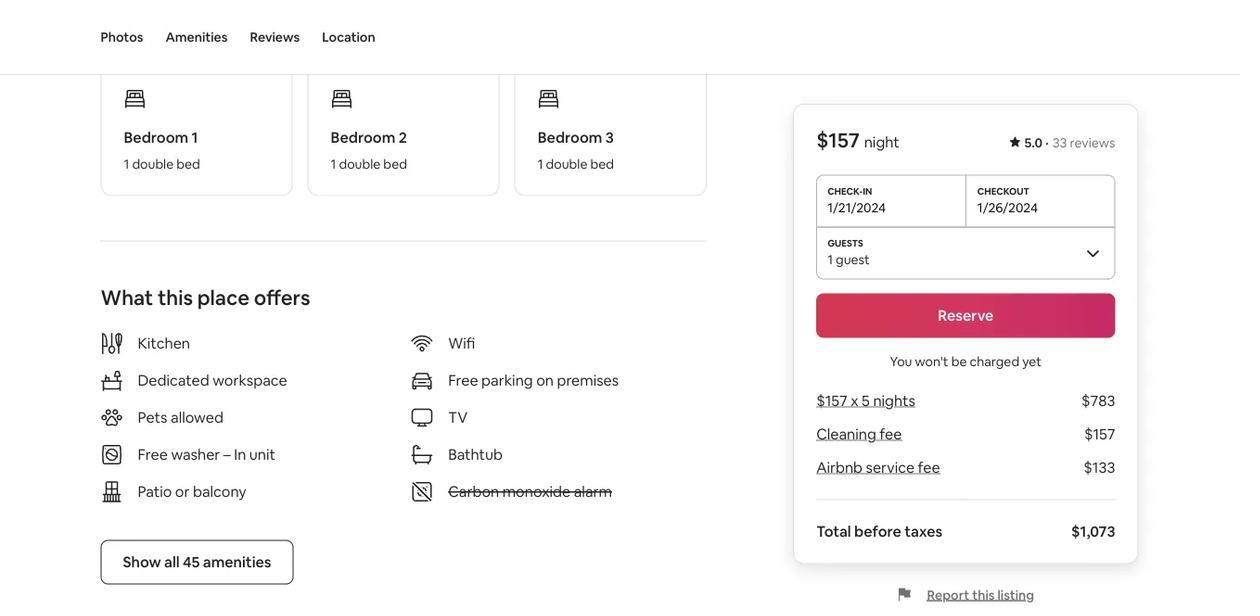 Task type: vqa. For each thing, say whether or not it's contained in the screenshot.
Report this listing
yes



Task type: locate. For each thing, give the bounding box(es) containing it.
bedroom inside bedroom 2 1 double bed
[[331, 128, 395, 147]]

free down 'pets'
[[138, 445, 168, 464]]

this for what
[[158, 285, 193, 311]]

bedroom for bedroom 3
[[538, 128, 602, 147]]

in
[[234, 445, 246, 464]]

fee
[[880, 425, 902, 444], [918, 458, 940, 477]]

free
[[448, 371, 478, 390], [138, 445, 168, 464]]

0 vertical spatial this
[[158, 285, 193, 311]]

double for bedroom 2
[[339, 156, 381, 172]]

2
[[399, 128, 407, 147]]

allowed
[[171, 408, 223, 427]]

reserve
[[938, 306, 994, 325]]

bed inside bedroom 1 1 double bed
[[176, 156, 200, 172]]

bedroom for bedroom 2
[[331, 128, 395, 147]]

1 horizontal spatial bed
[[383, 156, 407, 172]]

0 horizontal spatial bedroom
[[124, 128, 188, 147]]

1 bedroom from the left
[[124, 128, 188, 147]]

3 bedroom from the left
[[538, 128, 602, 147]]

33
[[1053, 135, 1067, 151]]

on
[[536, 371, 554, 390]]

$157 left night on the top right of the page
[[816, 127, 860, 154]]

$157 x 5 nights button
[[816, 391, 915, 410]]

1 vertical spatial this
[[972, 587, 995, 603]]

amenities
[[203, 553, 271, 572]]

2 horizontal spatial double
[[546, 156, 588, 172]]

what
[[101, 285, 153, 311]]

5.0
[[1025, 135, 1043, 151]]

1 horizontal spatial bedroom
[[331, 128, 395, 147]]

2 bedroom from the left
[[331, 128, 395, 147]]

0 vertical spatial free
[[448, 371, 478, 390]]

1 bed from the left
[[176, 156, 200, 172]]

listing
[[998, 587, 1034, 603]]

1
[[192, 128, 198, 147], [124, 156, 129, 172], [331, 156, 336, 172], [538, 156, 543, 172], [828, 251, 833, 268]]

2 horizontal spatial bedroom
[[538, 128, 602, 147]]

$157 for $157 night
[[816, 127, 860, 154]]

bathtub
[[448, 445, 503, 464]]

x
[[851, 391, 859, 410]]

$783
[[1082, 391, 1115, 410]]

5.0 · 33 reviews
[[1025, 135, 1115, 151]]

this left listing
[[972, 587, 995, 603]]

3 bed from the left
[[590, 156, 614, 172]]

won't
[[915, 353, 949, 370]]

fee up "service"
[[880, 425, 902, 444]]

2 bed from the left
[[383, 156, 407, 172]]

total before taxes
[[816, 522, 943, 541]]

$157
[[816, 127, 860, 154], [816, 391, 848, 410], [1084, 425, 1115, 444]]

1 guest button
[[816, 227, 1115, 279]]

double inside bedroom 1 1 double bed
[[132, 156, 174, 172]]

double for bedroom 3
[[546, 156, 588, 172]]

free for free parking on premises
[[448, 371, 478, 390]]

double inside the bedroom 3 1 double bed
[[546, 156, 588, 172]]

0 vertical spatial $157
[[816, 127, 860, 154]]

reviews button
[[250, 0, 300, 74]]

cleaning fee
[[816, 425, 902, 444]]

0 horizontal spatial double
[[132, 156, 174, 172]]

location
[[322, 29, 375, 45]]

total
[[816, 522, 851, 541]]

bedroom 2 1 double bed
[[331, 128, 407, 172]]

bedroom inside the bedroom 3 1 double bed
[[538, 128, 602, 147]]

$157 left the x
[[816, 391, 848, 410]]

free parking on premises
[[448, 371, 619, 390]]

1 vertical spatial free
[[138, 445, 168, 464]]

0 horizontal spatial bed
[[176, 156, 200, 172]]

1 horizontal spatial double
[[339, 156, 381, 172]]

report this listing button
[[897, 587, 1034, 603]]

this up kitchen
[[158, 285, 193, 311]]

double
[[132, 156, 174, 172], [339, 156, 381, 172], [546, 156, 588, 172]]

1 double from the left
[[132, 156, 174, 172]]

patio
[[138, 483, 172, 502]]

2 vertical spatial $157
[[1084, 425, 1115, 444]]

free down wifi
[[448, 371, 478, 390]]

bed
[[176, 156, 200, 172], [383, 156, 407, 172], [590, 156, 614, 172]]

3 double from the left
[[546, 156, 588, 172]]

wifi
[[448, 334, 475, 353]]

tv
[[448, 408, 468, 427]]

free for free washer – in unit
[[138, 445, 168, 464]]

1 vertical spatial fee
[[918, 458, 940, 477]]

nights
[[873, 391, 915, 410]]

1 inside the bedroom 3 1 double bed
[[538, 156, 543, 172]]

before
[[854, 522, 901, 541]]

bedroom
[[124, 128, 188, 147], [331, 128, 395, 147], [538, 128, 602, 147]]

show all 45 amenities
[[123, 553, 271, 572]]

this for report
[[972, 587, 995, 603]]

sleep
[[223, 16, 274, 43]]

$1,073
[[1071, 522, 1115, 541]]

1 inside bedroom 2 1 double bed
[[331, 156, 336, 172]]

2 horizontal spatial bed
[[590, 156, 614, 172]]

pets allowed
[[138, 408, 223, 427]]

$157 up $133
[[1084, 425, 1115, 444]]

0 vertical spatial fee
[[880, 425, 902, 444]]

bedroom inside bedroom 1 1 double bed
[[124, 128, 188, 147]]

0 horizontal spatial this
[[158, 285, 193, 311]]

pets
[[138, 408, 167, 427]]

bed for 3
[[590, 156, 614, 172]]

2 double from the left
[[339, 156, 381, 172]]

bed inside bedroom 2 1 double bed
[[383, 156, 407, 172]]

bed inside the bedroom 3 1 double bed
[[590, 156, 614, 172]]

double for bedroom 1
[[132, 156, 174, 172]]

fee right "service"
[[918, 458, 940, 477]]

1 vertical spatial $157
[[816, 391, 848, 410]]

0 horizontal spatial free
[[138, 445, 168, 464]]

1 horizontal spatial free
[[448, 371, 478, 390]]

45
[[183, 553, 200, 572]]

1 horizontal spatial this
[[972, 587, 995, 603]]

this
[[158, 285, 193, 311], [972, 587, 995, 603]]

double inside bedroom 2 1 double bed
[[339, 156, 381, 172]]

carbon
[[448, 483, 499, 502]]



Task type: describe. For each thing, give the bounding box(es) containing it.
be
[[951, 353, 967, 370]]

airbnb service fee
[[816, 458, 940, 477]]

3
[[606, 128, 614, 147]]

1 guest
[[828, 251, 870, 268]]

–
[[223, 445, 231, 464]]

offers
[[254, 285, 310, 311]]

guest
[[836, 251, 870, 268]]

photos button
[[101, 0, 143, 74]]

·
[[1046, 135, 1049, 151]]

workspace
[[213, 371, 287, 390]]

0 horizontal spatial fee
[[880, 425, 902, 444]]

service
[[866, 458, 915, 477]]

reviews
[[1070, 135, 1115, 151]]

bedroom 1 1 double bed
[[124, 128, 200, 172]]

night
[[864, 133, 899, 152]]

carbon monoxide alarm
[[448, 483, 612, 502]]

reviews
[[250, 29, 300, 45]]

1 for bedroom 2
[[331, 156, 336, 172]]

1 horizontal spatial fee
[[918, 458, 940, 477]]

1 for bedroom 3
[[538, 156, 543, 172]]

washer
[[171, 445, 220, 464]]

amenities button
[[166, 0, 228, 74]]

photos
[[101, 29, 143, 45]]

show all 45 amenities button
[[101, 541, 294, 585]]

1 for bedroom 1
[[124, 156, 129, 172]]

all
[[164, 553, 180, 572]]

where
[[101, 16, 165, 43]]

$157 night
[[816, 127, 899, 154]]

free washer – in unit
[[138, 445, 276, 464]]

1/21/2024
[[828, 199, 886, 216]]

dedicated workspace
[[138, 371, 287, 390]]

reserve button
[[816, 294, 1115, 338]]

balcony
[[193, 483, 246, 502]]

cleaning fee button
[[816, 425, 902, 444]]

$157 for $157 x 5 nights
[[816, 391, 848, 410]]

you won't be charged yet
[[890, 353, 1042, 370]]

alarm
[[574, 483, 612, 502]]

taxes
[[905, 522, 943, 541]]

monoxide
[[502, 483, 571, 502]]

premises
[[557, 371, 619, 390]]

$157 for $157
[[1084, 425, 1115, 444]]

location button
[[322, 0, 375, 74]]

report this listing
[[927, 587, 1034, 603]]

bed for 2
[[383, 156, 407, 172]]

or
[[175, 483, 190, 502]]

airbnb
[[816, 458, 863, 477]]

bedroom 3 1 double bed
[[538, 128, 614, 172]]

1 inside dropdown button
[[828, 251, 833, 268]]

yet
[[1022, 353, 1042, 370]]

bedroom for bedroom 1
[[124, 128, 188, 147]]

parking
[[481, 371, 533, 390]]

patio or balcony
[[138, 483, 246, 502]]

1/26/2024
[[978, 199, 1038, 216]]

unit
[[249, 445, 276, 464]]

kitchen
[[138, 334, 190, 353]]

bed for 1
[[176, 156, 200, 172]]

you'll
[[169, 16, 219, 43]]

what this place offers
[[101, 285, 310, 311]]

airbnb service fee button
[[816, 458, 940, 477]]

dedicated
[[138, 371, 209, 390]]

$157 x 5 nights
[[816, 391, 915, 410]]

report
[[927, 587, 970, 603]]

$133
[[1084, 458, 1115, 477]]

cleaning
[[816, 425, 876, 444]]

you
[[890, 353, 912, 370]]

place
[[197, 285, 250, 311]]

show
[[123, 553, 161, 572]]

where you'll sleep
[[101, 16, 274, 43]]

amenities
[[166, 29, 228, 45]]

charged
[[970, 353, 1020, 370]]

5
[[862, 391, 870, 410]]



